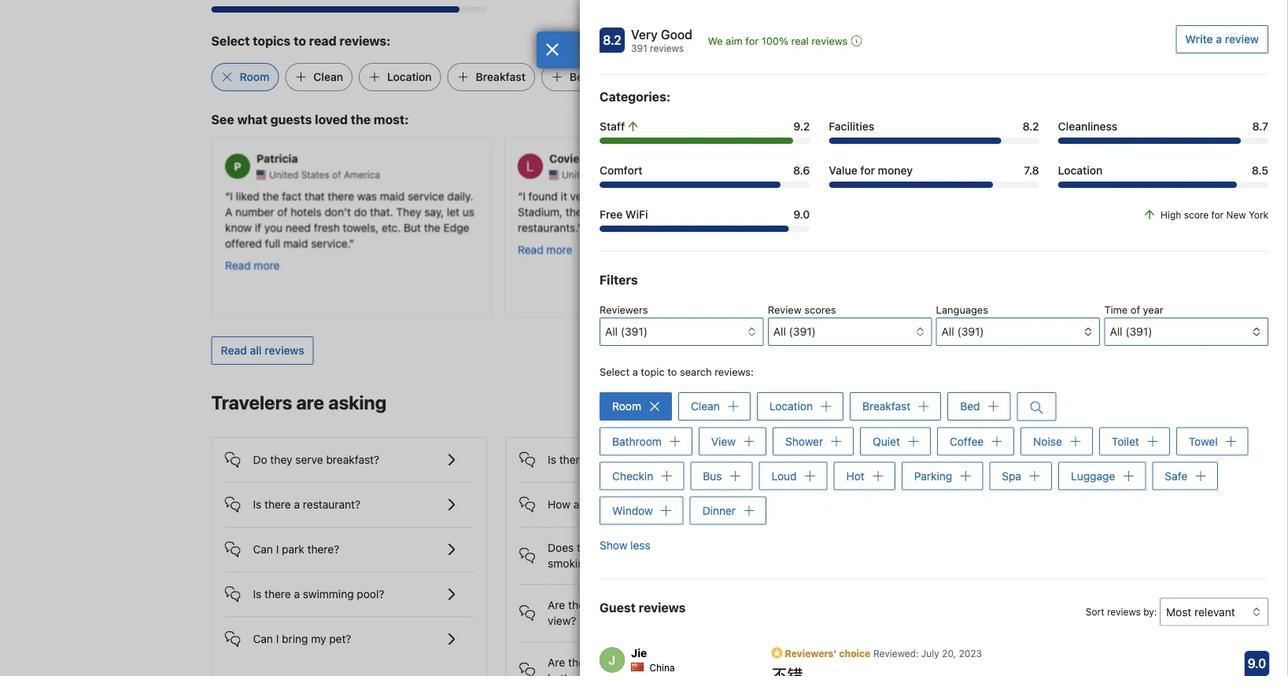 Task type: vqa. For each thing, say whether or not it's contained in the screenshot.
"Floor"
no



Task type: describe. For each thing, give the bounding box(es) containing it.
3 was from the left
[[1001, 189, 1021, 202]]

read all reviews
[[221, 344, 304, 357]]

does this property have non- smoking rooms? button
[[520, 528, 769, 572]]

we inside the everything was wonderful. the staff was amazing. luis, dominic and eric were very helpful, professional and very informative. we liked it so much we reserved it for thanksgiving weekend. i would recommend this hotel to anyone. loved it.
[[1026, 221, 1042, 234]]

search
[[680, 366, 712, 378]]

read more for " i found it very conveniently located to yankee stadium, the cloisters and many delicious restaurants.
[[517, 243, 572, 256]]

bathroom?
[[548, 672, 602, 677]]

topics
[[253, 33, 291, 48]]

patricia
[[256, 152, 298, 165]]

read for " i liked the fact that there was maid service daily. a number of hotels don't do that.  they say, let us know if you need fresh towels, etc.  but the edge offered full maid service.
[[225, 258, 250, 271]]

the left the fact
[[262, 189, 279, 202]]

and inside button
[[574, 498, 592, 511]]

0 vertical spatial free wifi 9.0 meter
[[211, 6, 487, 12]]

for right united states of america icon
[[861, 164, 875, 177]]

an
[[657, 599, 669, 612]]

pet?
[[329, 633, 351, 646]]

reviews inside "button"
[[265, 344, 304, 357]]

guests
[[270, 112, 312, 127]]

are there rooms with an ocean view?
[[548, 599, 703, 628]]

united states of america for that
[[269, 169, 380, 180]]

united states of america for conveniently
[[562, 169, 673, 180]]

free wifi
[[600, 208, 648, 221]]

etc.
[[381, 221, 400, 234]]

select for select topics to read reviews:
[[211, 33, 250, 48]]

staff 9.2 meter
[[600, 138, 810, 144]]

when
[[595, 498, 623, 511]]

ocean
[[672, 599, 703, 612]]

see for see what guests loved the most:
[[211, 112, 234, 127]]

all for time of year
[[1110, 325, 1123, 338]]

availability
[[1013, 398, 1068, 411]]

but
[[403, 221, 421, 234]]

parking
[[914, 470, 953, 483]]

all (391) button for reviewers
[[600, 318, 764, 346]]

(391) for review scores
[[789, 325, 816, 338]]

is for is there a swimming pool?
[[253, 588, 262, 601]]

they
[[270, 454, 292, 467]]

america for located
[[636, 169, 673, 180]]

very inside '" i found it very conveniently located to yankee stadium, the cloisters and many delicious restaurants.'
[[570, 189, 592, 202]]

all (391) for reviewers
[[605, 325, 648, 338]]

2 horizontal spatial it
[[957, 236, 964, 249]]

for left new
[[1212, 209, 1224, 220]]

review scores
[[768, 304, 836, 316]]

bus
[[703, 470, 722, 483]]

comfort
[[600, 164, 643, 177]]

don't
[[324, 205, 351, 218]]

amazing.
[[810, 205, 856, 218]]

reviewers' choice
[[783, 648, 871, 659]]

united states of america image for coviello
[[549, 170, 558, 179]]

service.
[[311, 236, 349, 249]]

0 horizontal spatial room
[[240, 70, 269, 83]]

hotel
[[986, 252, 1011, 265]]

20,
[[942, 648, 956, 659]]

1 vertical spatial 8.2
[[1023, 120, 1039, 133]]

cloisters
[[585, 205, 629, 218]]

1 vertical spatial room
[[612, 400, 641, 413]]

see availability
[[990, 398, 1068, 411]]

of for patricia
[[332, 169, 341, 180]]

0 horizontal spatial 9.0
[[794, 208, 810, 221]]

noise
[[1034, 435, 1062, 448]]

a inside ask a question button
[[923, 565, 929, 578]]

see what guests loved the most:
[[211, 112, 409, 127]]

of for sobeida
[[917, 169, 926, 180]]

property
[[598, 542, 642, 555]]

how
[[548, 498, 571, 511]]

do inside button
[[626, 498, 639, 511]]

reviews inside the very good 391 reviews
[[650, 42, 684, 54]]

stadium,
[[517, 205, 562, 218]]

time of year
[[1105, 304, 1164, 316]]

york
[[1249, 209, 1269, 220]]

pool?
[[357, 588, 384, 601]]

toilet
[[1112, 435, 1139, 448]]

we
[[893, 236, 907, 249]]

location 8.5 meter
[[1058, 182, 1269, 188]]

0 horizontal spatial breakfast
[[476, 70, 526, 83]]

1 vertical spatial location
[[1058, 164, 1103, 177]]

value for money
[[829, 164, 913, 177]]

show less
[[600, 539, 651, 552]]

see for see availability
[[990, 398, 1010, 411]]

wonderful.
[[895, 189, 949, 202]]

real
[[791, 35, 809, 47]]

high
[[1161, 209, 1182, 220]]

value for money 7.8 meter
[[829, 182, 1039, 188]]

states for conveniently
[[594, 169, 622, 180]]

close image
[[545, 43, 560, 56]]

are for are there rooms with a private bathroom?
[[548, 657, 565, 670]]

write
[[1186, 33, 1213, 46]]

1 horizontal spatial maid
[[380, 189, 404, 202]]

i inside button
[[642, 498, 645, 511]]

a inside is there a restaurant? button
[[294, 498, 300, 511]]

all (391) for languages
[[942, 325, 984, 338]]

for inside the everything was wonderful. the staff was amazing. luis, dominic and eric were very helpful, professional and very informative. we liked it so much we reserved it for thanksgiving weekend. i would recommend this hotel to anyone. loved it.
[[967, 236, 981, 249]]

fact
[[282, 189, 301, 202]]

eric
[[952, 205, 971, 218]]

there for is there a restaurant?
[[264, 498, 291, 511]]

the right loved
[[351, 112, 371, 127]]

there for are there rooms with a private bathroom?
[[568, 657, 595, 670]]

can for can i bring my pet?
[[253, 633, 273, 646]]

this inside 'does this property have non- smoking rooms?'
[[577, 542, 595, 555]]

there inside " i liked the fact that there was maid service daily. a number of hotels don't do that.  they say, let us know if you need fresh towels, etc.  but the edge offered full maid service.
[[327, 189, 354, 202]]

everything was wonderful. the staff was amazing. luis, dominic and eric were very helpful, professional and very informative. we liked it so much we reserved it for thanksgiving weekend. i would recommend this hotel to anyone. loved it.
[[810, 189, 1051, 281]]

are there rooms with a private bathroom?
[[548, 657, 701, 677]]

know
[[225, 221, 251, 234]]

" i liked the fact that there was maid service daily. a number of hotels don't do that.  they say, let us know if you need fresh towels, etc.  but the edge offered full maid service.
[[225, 189, 474, 249]]

we inside button
[[708, 35, 723, 47]]

0 horizontal spatial reviews:
[[340, 33, 391, 48]]

we aim for 100% real reviews
[[708, 35, 848, 47]]

to inside the everything was wonderful. the staff was amazing. luis, dominic and eric were very helpful, professional and very informative. we liked it so much we reserved it for thanksgiving weekend. i would recommend this hotel to anyone. loved it.
[[1014, 252, 1024, 265]]

cleanliness 8.7 meter
[[1058, 138, 1269, 144]]

1 horizontal spatial reviews:
[[715, 366, 754, 378]]

united states of america image
[[842, 170, 851, 179]]

of inside " i liked the fact that there was maid service daily. a number of hotels don't do that.  they say, let us know if you need fresh towels, etc.  but the edge offered full maid service.
[[277, 205, 287, 218]]

staff
[[975, 189, 998, 202]]

luggage
[[1071, 470, 1116, 483]]

towel
[[1189, 435, 1218, 448]]

all (391) button for time of year
[[1105, 318, 1269, 346]]

sort reviews by:
[[1086, 607, 1157, 618]]

read
[[309, 33, 337, 48]]

private
[[666, 657, 701, 670]]

8.2 inside scored 8.2 element
[[603, 33, 622, 48]]

new
[[1227, 209, 1246, 220]]

the
[[952, 189, 972, 202]]

all
[[250, 344, 262, 357]]

does this property have non- smoking rooms?
[[548, 542, 696, 570]]

do they serve breakfast? button
[[225, 438, 474, 470]]

1 vertical spatial 9.0
[[1248, 657, 1266, 672]]

review
[[1225, 33, 1259, 46]]

ask a question button
[[891, 558, 987, 586]]

8.6
[[793, 164, 810, 177]]

dinner
[[703, 504, 736, 517]]

asking
[[328, 392, 387, 414]]

cleanliness
[[1058, 120, 1118, 133]]

1 vertical spatial very
[[1002, 205, 1024, 218]]

and left eric
[[930, 205, 949, 218]]

professional
[[851, 221, 913, 234]]

ask a question
[[901, 565, 977, 578]]

china
[[650, 663, 675, 674]]

write a review button
[[1176, 25, 1269, 54]]

restaurant?
[[303, 498, 361, 511]]

of for coviello
[[625, 169, 634, 180]]

select a topic to search reviews:
[[600, 366, 754, 378]]

reviewers'
[[785, 648, 837, 659]]

there for is there a spa?
[[559, 454, 586, 467]]

number
[[235, 205, 274, 218]]

all (391) button for review scores
[[768, 318, 932, 346]]

and inside '" i found it very conveniently located to yankee stadium, the cloisters and many delicious restaurants.'
[[632, 205, 651, 218]]

there for is there a swimming pool?
[[264, 588, 291, 601]]

so
[[846, 236, 858, 249]]

all (391) for time of year
[[1110, 325, 1153, 338]]

all for review scores
[[774, 325, 786, 338]]

read for " i found it very conveniently located to yankee stadium, the cloisters and many delicious restaurants.
[[517, 243, 543, 256]]

i for can i park there?
[[276, 543, 279, 556]]

0 vertical spatial clean
[[314, 70, 343, 83]]

do they serve breakfast?
[[253, 454, 379, 467]]

1 vertical spatial clean
[[691, 400, 720, 413]]

service
[[407, 189, 444, 202]]

liked inside " i liked the fact that there was maid service daily. a number of hotels don't do that.  they say, let us know if you need fresh towels, etc.  but the edge offered full maid service.
[[235, 189, 259, 202]]

reviewed: july 20, 2023
[[874, 648, 982, 659]]

offered
[[225, 236, 262, 249]]

daily.
[[447, 189, 473, 202]]

i inside the everything was wonderful. the staff was amazing. luis, dominic and eric were very helpful, professional and very informative. we liked it so much we reserved it for thanksgiving weekend. i would recommend this hotel to anyone. loved it.
[[862, 252, 864, 265]]

loved
[[315, 112, 348, 127]]

more for " i liked the fact that there was maid service daily. a number of hotels don't do that.  they say, let us know if you need fresh towels, etc.  but the edge offered full maid service.
[[253, 258, 279, 271]]

with for a
[[633, 657, 654, 670]]

it.
[[886, 268, 895, 281]]



Task type: locate. For each thing, give the bounding box(es) containing it.
"
[[225, 189, 230, 202], [517, 189, 522, 202]]

all for languages
[[942, 325, 954, 338]]

was
[[357, 189, 377, 202], [872, 189, 892, 202], [1001, 189, 1021, 202]]

to right topic in the bottom of the page
[[668, 366, 677, 378]]

0 horizontal spatial read more
[[225, 258, 279, 271]]

reviews: right read
[[340, 33, 391, 48]]

filter reviews region
[[600, 271, 1269, 346]]

there up bathroom?
[[568, 657, 595, 670]]

1 horizontal spatial select
[[600, 366, 630, 378]]

1 horizontal spatial see
[[990, 398, 1010, 411]]

1 vertical spatial we
[[1026, 221, 1042, 234]]

does
[[548, 542, 574, 555]]

thanksgiving
[[984, 236, 1051, 249]]

i inside '" i found it very conveniently located to yankee stadium, the cloisters and many delicious restaurants.'
[[522, 189, 525, 202]]

we up thanksgiving
[[1026, 221, 1042, 234]]

can left park
[[253, 543, 273, 556]]

see left what
[[211, 112, 234, 127]]

a inside is there a swimming pool? button
[[294, 588, 300, 601]]

0 horizontal spatial free wifi 9.0 meter
[[211, 6, 487, 12]]

have
[[645, 542, 669, 555]]

liked
[[235, 189, 259, 202], [810, 236, 834, 249]]

it right found
[[560, 189, 567, 202]]

2 with from the top
[[633, 657, 654, 670]]

1 all (391) button from the left
[[600, 318, 764, 346]]

a right ask
[[923, 565, 929, 578]]

all (391) down the time of year
[[1110, 325, 1153, 338]]

room down topics
[[240, 70, 269, 83]]

0 vertical spatial 8.2
[[603, 33, 622, 48]]

sobeida
[[842, 152, 886, 165]]

are there rooms with an ocean view? button
[[520, 585, 769, 630]]

1 vertical spatial "
[[349, 236, 354, 249]]

to left read
[[294, 33, 306, 48]]

and right how
[[574, 498, 592, 511]]

facilities 8.2 meter
[[829, 138, 1039, 144]]

0 horizontal spatial very
[[570, 189, 592, 202]]

with left "an"
[[633, 599, 654, 612]]

8.2 up "7.8"
[[1023, 120, 1039, 133]]

a inside is there a spa? button
[[589, 454, 595, 467]]

2 (391) from the left
[[789, 325, 816, 338]]

what
[[237, 112, 267, 127]]

there up don't
[[327, 189, 354, 202]]

0 horizontal spatial united states of america image
[[256, 170, 266, 179]]

united down the coviello
[[562, 169, 591, 180]]

are for are there rooms with an ocean view?
[[548, 599, 565, 612]]

1 vertical spatial is
[[253, 498, 262, 511]]

0 horizontal spatial liked
[[235, 189, 259, 202]]

1 vertical spatial free wifi 9.0 meter
[[600, 226, 810, 232]]

view
[[711, 435, 736, 448]]

with inside are there rooms with a private bathroom?
[[633, 657, 654, 670]]

(391) for languages
[[957, 325, 984, 338]]

liked down helpful, on the right
[[810, 236, 834, 249]]

0 horizontal spatial this
[[577, 542, 595, 555]]

we
[[708, 35, 723, 47], [1026, 221, 1042, 234]]

reviews:
[[340, 33, 391, 48], [715, 366, 754, 378]]

0 vertical spatial bed
[[570, 70, 590, 83]]

2 horizontal spatial location
[[1058, 164, 1103, 177]]

room up the bathroom in the bottom of the page
[[612, 400, 641, 413]]

2 horizontal spatial states
[[886, 169, 915, 180]]

0 horizontal spatial "
[[225, 189, 230, 202]]

1 horizontal spatial "
[[577, 221, 582, 234]]

was right staff
[[1001, 189, 1021, 202]]

liked up number
[[235, 189, 259, 202]]

free wifi 9.0 meter down delicious
[[600, 226, 810, 232]]

0 horizontal spatial clean
[[314, 70, 343, 83]]

2 " from the left
[[517, 189, 522, 202]]

1 united states of america from the left
[[269, 169, 380, 180]]

for down informative. at the top right
[[967, 236, 981, 249]]

read more button for i liked the fact that there was maid service daily. a number of hotels don't do that.  they say, let us know if you need fresh towels, etc.  but the edge offered full maid service.
[[225, 257, 279, 273]]

are inside are there rooms with a private bathroom?
[[548, 657, 565, 670]]

rooms for view?
[[598, 599, 630, 612]]

and up reserved
[[916, 221, 935, 234]]

0 horizontal spatial bed
[[570, 70, 590, 83]]

read more for " i liked the fact that there was maid service daily. a number of hotels don't do that.  they say, let us know if you need fresh towels, etc.  but the edge offered full maid service.
[[225, 258, 279, 271]]

3 united from the left
[[854, 169, 884, 180]]

bring
[[282, 633, 308, 646]]

money
[[878, 164, 913, 177]]

maid up that.
[[380, 189, 404, 202]]

very up informative. at the top right
[[1002, 205, 1024, 218]]

can i park there? button
[[225, 528, 474, 559]]

united states of america up wonderful.
[[854, 169, 965, 180]]

united down patricia
[[269, 169, 298, 180]]

there left spa?
[[559, 454, 586, 467]]

a left topic in the bottom of the page
[[633, 366, 638, 378]]

was inside " i liked the fact that there was maid service daily. a number of hotels don't do that.  they say, let us know if you need fresh towels, etc.  but the edge offered full maid service.
[[357, 189, 377, 202]]

read more button for i found it very conveniently located to yankee stadium, the cloisters and many delicious restaurants.
[[517, 242, 572, 257]]

scored 8.2 element
[[600, 28, 625, 53]]

1 (391) from the left
[[621, 325, 648, 338]]

are
[[548, 599, 565, 612], [548, 657, 565, 670]]

0 vertical spatial are
[[548, 599, 565, 612]]

1 horizontal spatial liked
[[810, 236, 834, 249]]

a left spa?
[[589, 454, 595, 467]]

rooms down rooms?
[[598, 599, 630, 612]]

liked inside the everything was wonderful. the staff was amazing. luis, dominic and eric were very helpful, professional and very informative. we liked it so much we reserved it for thanksgiving weekend. i would recommend this hotel to anyone. loved it.
[[810, 236, 834, 249]]

0 vertical spatial this
[[964, 252, 983, 265]]

0 vertical spatial we
[[708, 35, 723, 47]]

3 states from the left
[[886, 169, 915, 180]]

3 all (391) button from the left
[[936, 318, 1100, 346]]

are inside "are there rooms with an ocean view?"
[[548, 599, 565, 612]]

i left bring
[[276, 633, 279, 646]]

2 horizontal spatial united
[[854, 169, 884, 180]]

rooms inside are there rooms with a private bathroom?
[[598, 657, 630, 670]]

how and when do i pay?
[[548, 498, 671, 511]]

dominic
[[886, 205, 927, 218]]

1 with from the top
[[633, 599, 654, 612]]

united for fact
[[269, 169, 298, 180]]

1 vertical spatial are
[[548, 657, 565, 670]]

1 vertical spatial select
[[600, 366, 630, 378]]

select for select a topic to search reviews:
[[600, 366, 630, 378]]

of inside 'filter reviews' region
[[1131, 304, 1140, 316]]

0 vertical spatial select
[[211, 33, 250, 48]]

1 america from the left
[[343, 169, 380, 180]]

a inside are there rooms with a private bathroom?
[[657, 657, 663, 670]]

select
[[211, 33, 250, 48], [600, 366, 630, 378]]

1 vertical spatial breakfast
[[863, 400, 911, 413]]

a right jie
[[657, 657, 663, 670]]

rooms inside "are there rooms with an ocean view?"
[[598, 599, 630, 612]]

rated very good element
[[631, 25, 693, 44]]

reviews: right search
[[715, 366, 754, 378]]

all (391) for review scores
[[774, 325, 816, 338]]

1 horizontal spatial 9.0
[[1248, 657, 1266, 672]]

all for reviewers
[[605, 325, 618, 338]]

1 rooms from the top
[[598, 599, 630, 612]]

with for an
[[633, 599, 654, 612]]

i up a
[[230, 189, 232, 202]]

united for very
[[562, 169, 591, 180]]

0 vertical spatial is
[[548, 454, 556, 467]]

we aim for 100% real reviews button
[[708, 33, 862, 49]]

is there a spa?
[[548, 454, 622, 467]]

all (391) button
[[600, 318, 764, 346], [768, 318, 932, 346], [936, 318, 1100, 346], [1105, 318, 1269, 346]]

is for is there a restaurant?
[[253, 498, 262, 511]]

2 america from the left
[[636, 169, 673, 180]]

do inside " i liked the fact that there was maid service daily. a number of hotels don't do that.  they say, let us know if you need fresh towels, etc.  but the edge offered full maid service.
[[354, 205, 367, 218]]

i left park
[[276, 543, 279, 556]]

is for is there a spa?
[[548, 454, 556, 467]]

informative.
[[963, 221, 1023, 234]]

for inside button
[[746, 35, 759, 47]]

read
[[517, 243, 543, 256], [225, 258, 250, 271], [221, 344, 247, 357]]

this
[[964, 252, 983, 265], [577, 542, 595, 555]]

all (391) button down scores on the top of the page
[[768, 318, 932, 346]]

1 horizontal spatial more
[[546, 243, 572, 256]]

year
[[1143, 304, 1164, 316]]

all (391) button down year
[[1105, 318, 1269, 346]]

much
[[861, 236, 890, 249]]

0 vertical spatial more
[[546, 243, 572, 256]]

see inside button
[[990, 398, 1010, 411]]

0 vertical spatial see
[[211, 112, 234, 127]]

do right when
[[626, 498, 639, 511]]

1 horizontal spatial united
[[562, 169, 591, 180]]

spa
[[1002, 470, 1022, 483]]

4 all from the left
[[1110, 325, 1123, 338]]

1 vertical spatial this
[[577, 542, 595, 555]]

1 vertical spatial with
[[633, 657, 654, 670]]

(391) for reviewers
[[621, 325, 648, 338]]

1 horizontal spatial we
[[1026, 221, 1042, 234]]

the up restaurants.
[[565, 205, 582, 218]]

united states of america up conveniently
[[562, 169, 673, 180]]

1 vertical spatial rooms
[[598, 657, 630, 670]]

all (391) down review scores
[[774, 325, 816, 338]]

location up 'most:'
[[387, 70, 432, 83]]

united
[[269, 169, 298, 180], [562, 169, 591, 180], [854, 169, 884, 180]]

2 horizontal spatial america
[[929, 169, 965, 180]]

this up smoking at the bottom
[[577, 542, 595, 555]]

with inside "are there rooms with an ocean view?"
[[633, 599, 654, 612]]

is up how
[[548, 454, 556, 467]]

1 horizontal spatial breakfast
[[863, 400, 911, 413]]

read down restaurants.
[[517, 243, 543, 256]]

scores
[[805, 304, 836, 316]]

to inside '" i found it very conveniently located to yankee stadium, the cloisters and many delicious restaurants.'
[[703, 189, 713, 202]]

0 vertical spatial do
[[354, 205, 367, 218]]

1 vertical spatial read
[[225, 258, 250, 271]]

with left 'private'
[[633, 657, 654, 670]]

of up don't
[[332, 169, 341, 180]]

1 united states of america image from the left
[[256, 170, 266, 179]]

1 horizontal spatial free wifi 9.0 meter
[[600, 226, 810, 232]]

1 horizontal spatial was
[[872, 189, 892, 202]]

united states of america image down the coviello
[[549, 170, 558, 179]]

of up value for money 7.8 meter at right top
[[917, 169, 926, 180]]

0 vertical spatial very
[[570, 189, 592, 202]]

this left hotel in the right top of the page
[[964, 252, 983, 265]]

states up that
[[301, 169, 329, 180]]

facilities
[[829, 120, 875, 133]]

can i park there?
[[253, 543, 339, 556]]

0 horizontal spatial states
[[301, 169, 329, 180]]

1 horizontal spatial "
[[517, 189, 522, 202]]

for right aim
[[746, 35, 759, 47]]

read more
[[517, 243, 572, 256], [225, 258, 279, 271]]

was up that.
[[357, 189, 377, 202]]

0 vertical spatial liked
[[235, 189, 259, 202]]

0 vertical spatial "
[[577, 221, 582, 234]]

choice
[[839, 648, 871, 659]]

0 vertical spatial room
[[240, 70, 269, 83]]

there for are there rooms with an ocean view?
[[568, 599, 595, 612]]

the down say,
[[424, 221, 440, 234]]

0 vertical spatial read
[[517, 243, 543, 256]]

very good 391 reviews
[[631, 27, 693, 54]]

2 rooms from the top
[[598, 657, 630, 670]]

more for " i found it very conveniently located to yankee stadium, the cloisters and many delicious restaurants.
[[546, 243, 572, 256]]

all
[[605, 325, 618, 338], [774, 325, 786, 338], [942, 325, 954, 338], [1110, 325, 1123, 338]]

2 vertical spatial is
[[253, 588, 262, 601]]

are
[[296, 392, 324, 414]]

1 united from the left
[[269, 169, 298, 180]]

(391) down the time of year
[[1126, 325, 1153, 338]]

2023
[[959, 648, 982, 659]]

3 all (391) from the left
[[942, 325, 984, 338]]

(391) down reviewers
[[621, 325, 648, 338]]

say,
[[424, 205, 444, 218]]

2 can from the top
[[253, 633, 273, 646]]

391
[[631, 42, 648, 54]]

review categories element
[[600, 87, 671, 106]]

2 vertical spatial location
[[770, 400, 813, 413]]

states for that
[[301, 169, 329, 180]]

hotels
[[290, 205, 321, 218]]

2 united states of america from the left
[[562, 169, 673, 180]]

free wifi 9.0 meter up read
[[211, 6, 487, 12]]

3 (391) from the left
[[957, 325, 984, 338]]

2 was from the left
[[872, 189, 892, 202]]

comfort 8.6 meter
[[600, 182, 810, 188]]

checkin
[[612, 470, 653, 483]]

4 (391) from the left
[[1126, 325, 1153, 338]]

1 horizontal spatial 8.2
[[1023, 120, 1039, 133]]

i for " i found it very conveniently located to yankee stadium, the cloisters and many delicious restaurants.
[[522, 189, 525, 202]]

is there a restaurant?
[[253, 498, 361, 511]]

0 horizontal spatial see
[[211, 112, 234, 127]]

(391) down review scores
[[789, 325, 816, 338]]

show
[[600, 539, 628, 552]]

of up you
[[277, 205, 287, 218]]

all down review
[[774, 325, 786, 338]]

rooms for bathroom?
[[598, 657, 630, 670]]

loud
[[772, 470, 797, 483]]

is down "can i park there?" in the bottom left of the page
[[253, 588, 262, 601]]

1 horizontal spatial america
[[636, 169, 673, 180]]

0 vertical spatial location
[[387, 70, 432, 83]]

clean down search
[[691, 400, 720, 413]]

2 are from the top
[[548, 657, 565, 670]]

(391) for time of year
[[1126, 325, 1153, 338]]

to down thanksgiving
[[1014, 252, 1024, 265]]

2 states from the left
[[594, 169, 622, 180]]

are up bathroom?
[[548, 657, 565, 670]]

9.0
[[794, 208, 810, 221], [1248, 657, 1266, 672]]

united states of america image
[[256, 170, 266, 179], [549, 170, 558, 179]]

maid down need
[[283, 236, 308, 249]]

read more down offered
[[225, 258, 279, 271]]

window
[[612, 504, 653, 517]]

it inside '" i found it very conveniently located to yankee stadium, the cloisters and many delicious restaurants.'
[[560, 189, 567, 202]]

america up located
[[636, 169, 673, 180]]

i left found
[[522, 189, 525, 202]]

value
[[829, 164, 858, 177]]

1 vertical spatial see
[[990, 398, 1010, 411]]

very down eric
[[938, 221, 960, 234]]

8.2 left 391
[[603, 33, 622, 48]]

1 horizontal spatial read more
[[517, 243, 572, 256]]

guest
[[600, 600, 636, 615]]

is there a swimming pool?
[[253, 588, 384, 601]]

are there rooms with a private bathroom? button
[[520, 643, 769, 677]]

0 horizontal spatial united states of america
[[269, 169, 380, 180]]

1 vertical spatial maid
[[283, 236, 308, 249]]

this inside the everything was wonderful. the staff was amazing. luis, dominic and eric were very helpful, professional and very informative. we liked it so much we reserved it for thanksgiving weekend. i would recommend this hotel to anyone. loved it.
[[964, 252, 983, 265]]

0 vertical spatial rooms
[[598, 599, 630, 612]]

a left the swimming
[[294, 588, 300, 601]]

i inside " i liked the fact that there was maid service daily. a number of hotels don't do that.  they say, let us know if you need fresh towels, etc.  but the edge offered full maid service.
[[230, 189, 232, 202]]

0 vertical spatial read more
[[517, 243, 572, 256]]

united states of america image for patricia
[[256, 170, 266, 179]]

1 vertical spatial liked
[[810, 236, 834, 249]]

1 horizontal spatial location
[[770, 400, 813, 413]]

there inside are there rooms with a private bathroom?
[[568, 657, 595, 670]]

2 all (391) button from the left
[[768, 318, 932, 346]]

and down conveniently
[[632, 205, 651, 218]]

p
[[234, 160, 241, 173]]

1 are from the top
[[548, 599, 565, 612]]

jie
[[631, 647, 647, 660]]

0 horizontal spatial read more button
[[225, 257, 279, 273]]

we left aim
[[708, 35, 723, 47]]

1 vertical spatial reviews:
[[715, 366, 754, 378]]

read down offered
[[225, 258, 250, 271]]

read more button down offered
[[225, 257, 279, 273]]

1 all (391) from the left
[[605, 325, 648, 338]]

can for can i park there?
[[253, 543, 273, 556]]

view?
[[548, 615, 576, 628]]

1 horizontal spatial this
[[964, 252, 983, 265]]

read left all
[[221, 344, 247, 357]]

" for restaurants.
[[577, 221, 582, 234]]

all (391) button down languages
[[936, 318, 1100, 346]]

i for can i bring my pet?
[[276, 633, 279, 646]]

2 horizontal spatial united states of america
[[854, 169, 965, 180]]

" for don't
[[349, 236, 354, 249]]

1 was from the left
[[357, 189, 377, 202]]

restaurants.
[[517, 221, 577, 234]]

1 vertical spatial more
[[253, 258, 279, 271]]

free wifi 9.0 meter
[[211, 6, 487, 12], [600, 226, 810, 232]]

i for " i liked the fact that there was maid service daily. a number of hotels don't do that.  they say, let us know if you need fresh towels, etc.  but the edge offered full maid service.
[[230, 189, 232, 202]]

is down do at left bottom
[[253, 498, 262, 511]]

let
[[447, 205, 459, 218]]

ask
[[901, 565, 920, 578]]

2 all (391) from the left
[[774, 325, 816, 338]]

show less button
[[600, 531, 651, 560]]

of up conveniently
[[625, 169, 634, 180]]

weekend.
[[810, 252, 859, 265]]

states up conveniently
[[594, 169, 622, 180]]

reviewed:
[[874, 648, 919, 659]]

3 america from the left
[[929, 169, 965, 180]]

1 can from the top
[[253, 543, 273, 556]]

states up wonderful.
[[886, 169, 915, 180]]

2 vertical spatial read
[[221, 344, 247, 357]]

hot
[[847, 470, 865, 483]]

1 horizontal spatial clean
[[691, 400, 720, 413]]

filters
[[600, 273, 638, 288]]

" down towels,
[[349, 236, 354, 249]]

0 vertical spatial can
[[253, 543, 273, 556]]

1 vertical spatial can
[[253, 633, 273, 646]]

0 vertical spatial with
[[633, 599, 654, 612]]

breakfast
[[476, 70, 526, 83], [863, 400, 911, 413]]

reviews inside button
[[812, 35, 848, 47]]

1 horizontal spatial very
[[938, 221, 960, 234]]

all (391) down reviewers
[[605, 325, 648, 338]]

0 horizontal spatial select
[[211, 33, 250, 48]]

non-
[[672, 542, 696, 555]]

can i bring my pet?
[[253, 633, 351, 646]]

0 vertical spatial 9.0
[[794, 208, 810, 221]]

0 horizontal spatial more
[[253, 258, 279, 271]]

9.2
[[794, 120, 810, 133]]

3 united states of america from the left
[[854, 169, 965, 180]]

most:
[[374, 112, 409, 127]]

0 horizontal spatial location
[[387, 70, 432, 83]]

4 all (391) button from the left
[[1105, 318, 1269, 346]]

" for " i liked the fact that there was maid service daily. a number of hotels don't do that.  they say, let us know if you need fresh towels, etc.  but the edge offered full maid service.
[[225, 189, 230, 202]]

1 states from the left
[[301, 169, 329, 180]]

0 horizontal spatial maid
[[283, 236, 308, 249]]

0 horizontal spatial do
[[354, 205, 367, 218]]

" inside " i liked the fact that there was maid service daily. a number of hotels don't do that.  they say, let us know if you need fresh towels, etc.  but the edge offered full maid service.
[[225, 189, 230, 202]]

" left found
[[517, 189, 522, 202]]

select topics to read reviews:
[[211, 33, 391, 48]]

america for there
[[343, 169, 380, 180]]

" left free
[[577, 221, 582, 234]]

united down sobeida
[[854, 169, 884, 180]]

0 horizontal spatial 8.2
[[603, 33, 622, 48]]

of left year
[[1131, 304, 1140, 316]]

all (391) button for languages
[[936, 318, 1100, 346]]

3 all from the left
[[942, 325, 954, 338]]

it
[[560, 189, 567, 202], [837, 236, 843, 249], [957, 236, 964, 249]]

all down reviewers
[[605, 325, 618, 338]]

1 horizontal spatial room
[[612, 400, 641, 413]]

can left bring
[[253, 633, 273, 646]]

1 vertical spatial do
[[626, 498, 639, 511]]

2 vertical spatial very
[[938, 221, 960, 234]]

2 united states of america image from the left
[[549, 170, 558, 179]]

you
[[264, 221, 282, 234]]

the inside '" i found it very conveniently located to yankee stadium, the cloisters and many delicious restaurants.'
[[565, 205, 582, 218]]

edge
[[443, 221, 469, 234]]

" up a
[[225, 189, 230, 202]]

0 vertical spatial reviews:
[[340, 33, 391, 48]]

this is a carousel with rotating slides. it displays featured reviews of the property. use the next and previous buttons to navigate. region
[[199, 131, 1090, 324]]

2 horizontal spatial was
[[1001, 189, 1021, 202]]

united states of america up that
[[269, 169, 380, 180]]

very
[[570, 189, 592, 202], [1002, 205, 1024, 218], [938, 221, 960, 234]]

" for " i found it very conveniently located to yankee stadium, the cloisters and many delicious restaurants.
[[517, 189, 522, 202]]

read inside read all reviews "button"
[[221, 344, 247, 357]]

all (391)
[[605, 325, 648, 338], [774, 325, 816, 338], [942, 325, 984, 338], [1110, 325, 1153, 338]]

0 horizontal spatial "
[[349, 236, 354, 249]]

scored 9.0 element
[[1245, 652, 1270, 677]]

quiet
[[873, 435, 900, 448]]

1 vertical spatial bed
[[960, 400, 980, 413]]

location down cleanliness
[[1058, 164, 1103, 177]]

2 all from the left
[[774, 325, 786, 338]]

1 horizontal spatial it
[[837, 236, 843, 249]]

how and when do i pay? button
[[520, 483, 769, 515]]

0 horizontal spatial it
[[560, 189, 567, 202]]

i left pay?
[[642, 498, 645, 511]]

all down languages
[[942, 325, 954, 338]]

a inside write a review button
[[1216, 33, 1222, 46]]

1 all from the left
[[605, 325, 618, 338]]

4 all (391) from the left
[[1110, 325, 1153, 338]]

rooms
[[598, 599, 630, 612], [598, 657, 630, 670]]

there inside "are there rooms with an ocean view?"
[[568, 599, 595, 612]]

1 " from the left
[[225, 189, 230, 202]]

loved
[[853, 268, 883, 281]]

score
[[1184, 209, 1209, 220]]

are up view?
[[548, 599, 565, 612]]

2 united from the left
[[562, 169, 591, 180]]

can i bring my pet? button
[[225, 618, 474, 649]]

very up the cloisters
[[570, 189, 592, 202]]

1 horizontal spatial bed
[[960, 400, 980, 413]]

select left topic in the bottom of the page
[[600, 366, 630, 378]]

" inside '" i found it very conveniently located to yankee stadium, the cloisters and many delicious restaurants.'
[[517, 189, 522, 202]]



